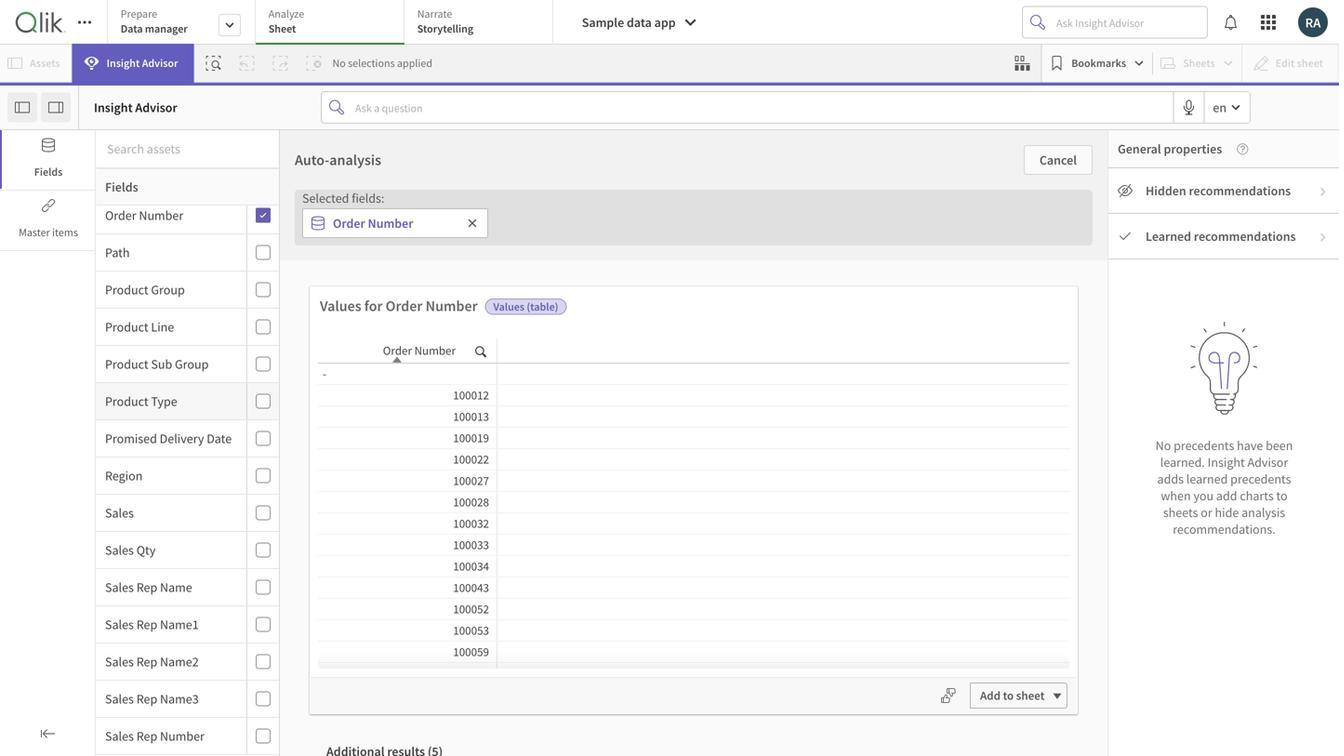 Task type: vqa. For each thing, say whether or not it's contained in the screenshot.


Task type: describe. For each thing, give the bounding box(es) containing it.
with
[[486, 529, 510, 546]]

path button
[[96, 244, 243, 261]]

name3
[[160, 691, 199, 707]]

app
[[654, 14, 676, 31]]

cancel button
[[1024, 145, 1093, 175]]

ask insight advisor
[[620, 531, 715, 546]]

learned recommendations button
[[1109, 214, 1339, 259]]

an
[[465, 252, 489, 280]]

rep for number
[[136, 728, 157, 745]]

bookmarks button
[[1046, 48, 1149, 78]]

help image
[[1222, 143, 1248, 155]]

0 horizontal spatial for
[[364, 297, 383, 315]]

sample data app
[[582, 14, 676, 31]]

no for no precedents have been learned. insight advisor adds learned precedents when you add charts to sheets or hide analysis recommendations.
[[1156, 437, 1171, 454]]

sales rep number menu item
[[96, 718, 279, 755]]

product group menu item
[[96, 272, 279, 309]]

promised
[[105, 430, 157, 447]]

selections
[[348, 56, 395, 70]]

rep for name3
[[136, 691, 157, 707]]

order number button
[[96, 207, 243, 224]]

cancel
[[1040, 152, 1077, 168]]

recommendations for hidden recommendations
[[1189, 182, 1291, 199]]

order number inside grid
[[383, 343, 456, 358]]

narrate
[[417, 7, 452, 21]]

general properties
[[1118, 140, 1222, 157]]

product group button
[[96, 281, 243, 298]]

any
[[733, 529, 754, 546]]

sales rep name3 menu item
[[96, 681, 279, 718]]

edit
[[886, 506, 906, 521]]

sales rep number button
[[96, 728, 243, 745]]

product sub group
[[105, 356, 209, 372]]

bookmarks
[[1072, 56, 1126, 70]]

option
[[493, 252, 554, 280]]

be
[[678, 557, 692, 574]]

get
[[644, 252, 674, 280]]

to right adding on the right top
[[818, 252, 837, 280]]

number down an
[[426, 297, 478, 315]]

sales for sales rep name
[[105, 579, 134, 596]]

0 horizontal spatial fields
[[34, 165, 63, 179]]

add
[[980, 688, 1001, 703]]

group inside product group menu item
[[151, 281, 185, 298]]

sales for sales rep name3
[[105, 691, 134, 707]]

1 master items button from the left
[[0, 191, 95, 249]]

insight up can
[[641, 531, 675, 546]]

search image
[[598, 530, 620, 546]]

date
[[207, 430, 232, 447]]

sales rep name1
[[105, 616, 199, 633]]

use
[[828, 504, 851, 521]]

sheet
[[269, 21, 296, 36]]

explore the data
[[378, 466, 482, 485]]

advisor down insight advisor "dropdown button"
[[135, 99, 177, 116]]

sheets
[[1163, 504, 1198, 521]]

. for data
[[465, 554, 468, 571]]

you inside . save any insights you discover to this sheet.
[[382, 582, 402, 599]]

line
[[151, 319, 174, 335]]

. for question?
[[727, 529, 731, 546]]

100032
[[453, 516, 489, 531]]

100062
[[453, 665, 489, 681]]

product for product line
[[105, 319, 148, 335]]

to inside . save any insights you discover to this sheet.
[[453, 582, 464, 599]]

find new insights in the data using
[[576, 504, 763, 521]]

hidden recommendations button
[[1109, 168, 1339, 214]]

or inside explore your data directly or let qlik generate insights for you with
[[474, 504, 486, 521]]

advisor up be at the bottom
[[678, 531, 715, 546]]

path
[[105, 244, 130, 261]]

1 horizontal spatial fields
[[105, 179, 138, 195]]

to inside to start creating visualizations and build your new sheet.
[[952, 504, 963, 521]]

any
[[499, 554, 519, 571]]

data up 100028
[[453, 466, 482, 485]]

product for product group
[[105, 281, 148, 298]]

sales for sales qty
[[105, 542, 134, 559]]

(table)
[[527, 299, 559, 314]]

rep for name1
[[136, 616, 157, 633]]

sales for sales rep name1
[[105, 616, 134, 633]]

hide properties image
[[48, 100, 63, 115]]

number down the sales rep name3 menu item
[[160, 728, 205, 745]]

insights inside explore your data directly or let qlik generate insights for you with
[[400, 529, 442, 546]]

this inside . save any insights you discover to this sheet.
[[467, 582, 487, 599]]

values (table)
[[493, 299, 559, 314]]

insight down generate
[[375, 555, 411, 571]]

100043
[[453, 580, 489, 595]]

sales rep name3 button
[[96, 691, 243, 707]]

analyze
[[269, 7, 304, 21]]

sales menu item
[[96, 495, 279, 532]]

values for values (table)
[[493, 299, 525, 314]]

0 vertical spatial precedents
[[1174, 437, 1235, 454]]

narrate storytelling
[[417, 7, 474, 36]]

sales rep name2
[[105, 653, 199, 670]]

prepare data manager
[[121, 7, 188, 36]]

sub
[[151, 356, 172, 372]]

to left get
[[620, 252, 640, 280]]

analytics
[[918, 466, 976, 485]]

sales rep name1 button
[[96, 616, 243, 633]]

hidden recommendations
[[1146, 182, 1291, 199]]

sample
[[582, 14, 624, 31]]

group inside product sub group menu item
[[175, 356, 209, 372]]

recommendations for learned recommendations
[[1194, 228, 1296, 245]]

selected
[[302, 190, 349, 206]]

ra
[[1306, 14, 1321, 31]]

create
[[844, 466, 885, 485]]

manager
[[145, 21, 188, 36]]

delivery
[[160, 430, 204, 447]]

ask
[[620, 531, 638, 546]]

small image
[[1318, 232, 1329, 243]]

advisor up discover
[[413, 555, 452, 571]]

number up 'path' button
[[139, 207, 183, 224]]

choose
[[391, 252, 461, 280]]

insights inside . save any insights you discover to this sheet.
[[337, 582, 379, 599]]

your inside explore your data directly or let qlik generate insights for you with
[[376, 504, 401, 521]]

number inside grid
[[414, 343, 456, 358]]

saved
[[695, 557, 726, 574]]

100012
[[453, 387, 489, 403]]

product sub group button
[[96, 356, 243, 372]]

hide assets image
[[15, 100, 30, 115]]

no for no selections applied
[[332, 56, 346, 70]]

2 vertical spatial insight advisor
[[375, 555, 452, 571]]

creating
[[822, 532, 866, 549]]

tab list inside choose an option below to get started adding to this sheet... 'application'
[[107, 0, 560, 47]]

rep for name
[[136, 579, 157, 596]]

. press space to sort on this column. element
[[497, 339, 1069, 363]]

insights left in
[[628, 504, 671, 521]]

fields:
[[352, 190, 384, 206]]

data
[[121, 21, 143, 36]]

rep for name2
[[136, 653, 157, 670]]

adds
[[1157, 471, 1184, 487]]

product type button
[[96, 393, 243, 410]]

2 master items button from the left
[[2, 191, 95, 249]]

name2
[[160, 653, 199, 670]]

0 horizontal spatial the
[[429, 466, 450, 485]]

master
[[19, 225, 50, 239]]

have
[[1237, 437, 1263, 454]]

order number inside menu item
[[105, 207, 183, 224]]

storytelling
[[417, 21, 474, 36]]

order inside order number menu item
[[105, 207, 136, 224]]

menu inside choose an option below to get started adding to this sheet... 'application'
[[96, 197, 279, 755]]

product line button
[[96, 319, 243, 335]]

order number menu item
[[96, 197, 279, 234]]

order number down fields:
[[333, 215, 413, 232]]



Task type: locate. For each thing, give the bounding box(es) containing it.
the left 100027
[[429, 466, 450, 485]]

sales for sales rep number
[[105, 728, 134, 745]]

1 vertical spatial precedents
[[1231, 471, 1291, 487]]

1 vertical spatial group
[[175, 356, 209, 372]]

1 horizontal spatial explore
[[378, 466, 426, 485]]

your down visualizations
[[867, 557, 891, 574]]

promised delivery date menu item
[[96, 420, 279, 458]]

group right "sub"
[[175, 356, 209, 372]]

insight down data in the left of the page
[[107, 56, 140, 70]]

grid containing order number
[[318, 339, 1070, 727]]

advisor inside no precedents have been learned. insight advisor adds learned precedents when you add charts to sheets or hide analysis recommendations.
[[1248, 454, 1288, 471]]

0 vertical spatial insight advisor
[[107, 56, 178, 70]]

insights down generate
[[337, 582, 379, 599]]

2 vertical spatial this
[[467, 582, 487, 599]]

sales down region
[[105, 505, 134, 521]]

no selections applied
[[332, 56, 432, 70]]

you inside no precedents have been learned. insight advisor adds learned precedents when you add charts to sheets or hide analysis recommendations.
[[1194, 487, 1214, 504]]

recommendations down help image at right top
[[1189, 182, 1291, 199]]

product line menu item
[[96, 309, 279, 346]]

values up -
[[320, 297, 361, 315]]

insights
[[628, 504, 671, 521], [400, 529, 442, 546], [611, 557, 654, 574], [337, 582, 379, 599]]

new for find
[[603, 504, 626, 521]]

0 horizontal spatial no
[[332, 56, 346, 70]]

1 horizontal spatial you
[[463, 529, 483, 546]]

smart search image
[[206, 56, 221, 71]]

. any found insights can be saved to this sheet.
[[576, 529, 763, 599]]

this left sheet...
[[841, 252, 876, 280]]

your inside to start creating visualizations and build your new sheet.
[[867, 557, 891, 574]]

sales up the sales rep name3
[[105, 653, 134, 670]]

a
[[651, 466, 658, 485]]

let
[[488, 504, 502, 521]]

new down visualizations
[[894, 557, 917, 574]]

start
[[966, 504, 991, 521]]

number left search icon
[[414, 343, 456, 358]]

100059
[[453, 644, 489, 659]]

add to sheet button
[[970, 683, 1068, 709]]

. left the save
[[465, 554, 468, 571]]

1 vertical spatial no
[[1156, 437, 1171, 454]]

learned
[[1146, 228, 1191, 245]]

ra button
[[1298, 7, 1328, 37]]

search image
[[475, 342, 486, 359]]

explore for explore your data directly or let qlik generate insights for you with
[[333, 504, 374, 521]]

region menu item
[[96, 458, 279, 495]]

grid inside choose an option below to get started adding to this sheet... 'application'
[[318, 339, 1070, 727]]

4 product from the top
[[105, 393, 148, 410]]

rep inside menu item
[[136, 691, 157, 707]]

insight inside no precedents have been learned. insight advisor adds learned precedents when you add charts to sheets or hide analysis recommendations.
[[1208, 454, 1245, 471]]

100027
[[453, 473, 489, 488]]

explore for explore the data
[[378, 466, 426, 485]]

analysis up selected fields:
[[330, 151, 381, 169]]

no precedents have been learned. insight advisor adds learned precedents when you add charts to sheets or hide analysis recommendations.
[[1156, 437, 1293, 538]]

grid
[[318, 339, 1070, 727]]

4 sales from the top
[[105, 616, 134, 633]]

insight advisor up discover
[[375, 555, 452, 571]]

.
[[727, 529, 731, 546], [465, 554, 468, 571]]

1 vertical spatial recommendations
[[1194, 228, 1296, 245]]

to right charts
[[1277, 487, 1288, 504]]

1 vertical spatial explore
[[333, 504, 374, 521]]

hide
[[1215, 504, 1239, 521]]

advisor down manager
[[142, 56, 178, 70]]

menu
[[96, 197, 279, 755]]

insight advisor inside "dropdown button"
[[107, 56, 178, 70]]

rep left name3
[[136, 691, 157, 707]]

deselect field image
[[467, 218, 478, 229]]

recommendations
[[1189, 182, 1291, 199], [1194, 228, 1296, 245]]

0 horizontal spatial sheet.
[[489, 582, 522, 599]]

2 horizontal spatial this
[[841, 252, 876, 280]]

1 horizontal spatial your
[[867, 557, 891, 574]]

0 horizontal spatial your
[[376, 504, 401, 521]]

region button
[[96, 467, 243, 484]]

explore inside explore your data directly or let qlik generate insights for you with
[[333, 504, 374, 521]]

you left with
[[463, 529, 483, 546]]

2 product from the top
[[105, 319, 148, 335]]

0 vertical spatial analysis
[[330, 151, 381, 169]]

question?
[[661, 466, 724, 485]]

0 vertical spatial no
[[332, 56, 346, 70]]

values for values for order number
[[320, 297, 361, 315]]

data inside explore your data directly or let qlik generate insights for you with
[[404, 504, 428, 521]]

insight up add at the bottom right
[[1208, 454, 1245, 471]]

order number up 'path' button
[[105, 207, 183, 224]]

this up 100052
[[467, 582, 487, 599]]

6 sales from the top
[[105, 691, 134, 707]]

sheet. for data
[[489, 582, 522, 599]]

1 horizontal spatial no
[[1156, 437, 1171, 454]]

sales rep name1 menu item
[[96, 606, 279, 644]]

the right in
[[686, 504, 704, 521]]

0 horizontal spatial sheet
[[909, 506, 937, 521]]

sales down sales rep name2
[[105, 691, 134, 707]]

order down choose
[[386, 297, 423, 315]]

insight advisor
[[107, 56, 178, 70], [94, 99, 177, 116], [375, 555, 452, 571]]

applied
[[397, 56, 432, 70]]

product left "sub"
[[105, 356, 148, 372]]

order number down the values for order number at the left of page
[[383, 343, 456, 358]]

sheet. inside . save any insights you discover to this sheet.
[[489, 582, 522, 599]]

Search assets text field
[[96, 132, 279, 166]]

selected fields:
[[302, 190, 384, 206]]

hidden
[[1146, 182, 1186, 199]]

2 vertical spatial new
[[894, 557, 917, 574]]

product left line
[[105, 319, 148, 335]]

insight inside "dropdown button"
[[107, 56, 140, 70]]

sales qty menu item
[[96, 532, 279, 569]]

1 horizontal spatial the
[[686, 504, 704, 521]]

sales left qty
[[105, 542, 134, 559]]

learned.
[[1161, 454, 1205, 471]]

master items
[[19, 225, 78, 239]]

or left the hide
[[1201, 504, 1213, 521]]

insights inside . any found insights can be saved to this sheet.
[[611, 557, 654, 574]]

sales down sales qty
[[105, 579, 134, 596]]

sheet. down any
[[489, 582, 522, 599]]

add to sheet
[[980, 688, 1045, 703]]

7 sales from the top
[[105, 728, 134, 745]]

tab list
[[107, 0, 560, 47]]

. inside . save any insights you discover to this sheet.
[[465, 554, 468, 571]]

0 vertical spatial recommendations
[[1189, 182, 1291, 199]]

rep left name2
[[136, 653, 157, 670]]

sheet. inside . any found insights can be saved to this sheet.
[[653, 582, 686, 599]]

the
[[429, 466, 450, 485], [686, 504, 704, 521]]

precedents
[[1174, 437, 1235, 454], [1231, 471, 1291, 487]]

3 product from the top
[[105, 356, 148, 372]]

this
[[841, 252, 876, 280], [743, 557, 763, 574], [467, 582, 487, 599]]

0 vertical spatial you
[[1194, 487, 1214, 504]]

1 horizontal spatial this
[[743, 557, 763, 574]]

items
[[52, 225, 78, 239]]

using
[[734, 504, 763, 521]]

Ask a question text field
[[352, 92, 1173, 122]]

you inside explore your data directly or let qlik generate insights for you with
[[463, 529, 483, 546]]

1 vertical spatial the
[[686, 504, 704, 521]]

recommendations down hidden recommendations button on the right
[[1194, 228, 1296, 245]]

sales for sales
[[105, 505, 134, 521]]

. save any insights you discover to this sheet.
[[337, 554, 522, 599]]

to inside button
[[1003, 688, 1014, 703]]

1 vertical spatial new
[[603, 504, 626, 521]]

insights down ask
[[611, 557, 654, 574]]

product type menu item
[[96, 383, 279, 420]]

data left directly
[[404, 504, 428, 521]]

visualizations
[[869, 532, 943, 549]]

0 vertical spatial .
[[727, 529, 731, 546]]

properties
[[1164, 140, 1222, 157]]

path menu item
[[96, 234, 279, 272]]

rep left name1 in the bottom left of the page
[[136, 616, 157, 633]]

product for product sub group
[[105, 356, 148, 372]]

0 horizontal spatial explore
[[333, 504, 374, 521]]

or inside no precedents have been learned. insight advisor adds learned precedents when you add charts to sheets or hide analysis recommendations.
[[1201, 504, 1213, 521]]

1 vertical spatial .
[[465, 554, 468, 571]]

this inside . any found insights can be saved to this sheet.
[[743, 557, 763, 574]]

advisor inside "dropdown button"
[[142, 56, 178, 70]]

values left (table)
[[493, 299, 525, 314]]

you
[[1194, 487, 1214, 504], [463, 529, 483, 546], [382, 582, 402, 599]]

order up path
[[105, 207, 136, 224]]

you left discover
[[382, 582, 402, 599]]

2 horizontal spatial you
[[1194, 487, 1214, 504]]

3 sales from the top
[[105, 579, 134, 596]]

-
[[323, 366, 327, 381]]

2 sales from the top
[[105, 542, 134, 559]]

2 horizontal spatial sheet.
[[920, 557, 953, 574]]

new inside to start creating visualizations and build your new sheet.
[[894, 557, 917, 574]]

rep left name
[[136, 579, 157, 596]]

view disabled image
[[1118, 183, 1133, 198]]

product down path
[[105, 281, 148, 298]]

1 horizontal spatial or
[[1201, 504, 1213, 521]]

sales down the sales rep name3
[[105, 728, 134, 745]]

2 rep from the top
[[136, 616, 157, 633]]

0 horizontal spatial .
[[465, 554, 468, 571]]

add
[[1216, 487, 1238, 504]]

sheet right add
[[1016, 688, 1045, 703]]

insight advisor down insight advisor "dropdown button"
[[94, 99, 177, 116]]

Ask Insight Advisor text field
[[1053, 7, 1207, 37]]

product type
[[105, 393, 177, 410]]

analyze sheet
[[269, 7, 304, 36]]

en button
[[1205, 92, 1250, 123]]

1 vertical spatial this
[[743, 557, 763, 574]]

tab list containing prepare
[[107, 0, 560, 47]]

to left start
[[952, 504, 963, 521]]

analysis
[[330, 151, 381, 169], [1242, 504, 1286, 521]]

general
[[1118, 140, 1161, 157]]

or left let
[[474, 504, 486, 521]]

product group
[[105, 281, 185, 298]]

1 horizontal spatial .
[[727, 529, 731, 546]]

create new analytics
[[844, 466, 976, 485]]

directly
[[430, 504, 471, 521]]

0 vertical spatial new
[[888, 466, 915, 485]]

sheet. down can
[[653, 582, 686, 599]]

100033
[[453, 537, 489, 552]]

. inside . any found insights can be saved to this sheet.
[[727, 529, 731, 546]]

sales qty
[[105, 542, 156, 559]]

insight advisor down data in the left of the page
[[107, 56, 178, 70]]

precedents down have
[[1231, 471, 1291, 487]]

to
[[620, 252, 640, 280], [818, 252, 837, 280], [1277, 487, 1288, 504], [952, 504, 963, 521], [729, 557, 740, 574], [453, 582, 464, 599], [1003, 688, 1014, 703]]

5 sales from the top
[[105, 653, 134, 670]]

precedents up learned
[[1174, 437, 1235, 454]]

no left selections at the top of the page
[[332, 56, 346, 70]]

advisor up charts
[[1248, 454, 1288, 471]]

0 vertical spatial group
[[151, 281, 185, 298]]

explore
[[378, 466, 426, 485], [333, 504, 374, 521]]

sheet...
[[880, 252, 948, 280]]

0 horizontal spatial values
[[320, 297, 361, 315]]

rep down the sales rep name3
[[136, 728, 157, 745]]

adding
[[748, 252, 813, 280]]

you left add at the bottom right
[[1194, 487, 1214, 504]]

fields up master items
[[34, 165, 63, 179]]

group
[[151, 281, 185, 298], [175, 356, 209, 372]]

0 horizontal spatial this
[[467, 582, 487, 599]]

product
[[105, 281, 148, 298], [105, 319, 148, 335], [105, 356, 148, 372], [105, 393, 148, 410]]

sheet right edit at the bottom of the page
[[909, 506, 937, 521]]

have a question?
[[615, 466, 724, 485]]

for inside explore your data directly or let qlik generate insights for you with
[[445, 529, 460, 546]]

4 rep from the top
[[136, 691, 157, 707]]

sheet
[[909, 506, 937, 521], [1016, 688, 1045, 703]]

your up generate
[[376, 504, 401, 521]]

name1
[[160, 616, 199, 633]]

0 horizontal spatial you
[[382, 582, 402, 599]]

1 sales from the top
[[105, 505, 134, 521]]

group up product line "button"
[[151, 281, 185, 298]]

order down selected fields:
[[333, 215, 365, 232]]

sheet. inside to start creating visualizations and build your new sheet.
[[920, 557, 953, 574]]

5 rep from the top
[[136, 728, 157, 745]]

1 horizontal spatial sheet
[[1016, 688, 1045, 703]]

0 horizontal spatial analysis
[[330, 151, 381, 169]]

generate
[[350, 529, 397, 546]]

1 horizontal spatial sheet.
[[653, 582, 686, 599]]

1 horizontal spatial values
[[493, 299, 525, 314]]

no inside no precedents have been learned. insight advisor adds learned precedents when you add charts to sheets or hide analysis recommendations.
[[1156, 437, 1171, 454]]

analysis inside no precedents have been learned. insight advisor adds learned precedents when you add charts to sheets or hide analysis recommendations.
[[1242, 504, 1286, 521]]

choose an option below to get started adding to this sheet... application
[[0, 0, 1339, 756]]

auto-
[[295, 151, 330, 169]]

explore up explore your data directly or let qlik generate insights for you with
[[378, 466, 426, 485]]

product left type
[[105, 393, 148, 410]]

for
[[364, 297, 383, 315], [445, 529, 460, 546]]

number down fields:
[[368, 215, 413, 232]]

1 vertical spatial your
[[867, 557, 891, 574]]

to inside no precedents have been learned. insight advisor adds learned precedents when you add charts to sheets or hide analysis recommendations.
[[1277, 487, 1288, 504]]

selections tool image
[[1015, 56, 1030, 71]]

explore up generate
[[333, 504, 374, 521]]

to up 100052
[[453, 582, 464, 599]]

values for order number
[[320, 297, 478, 315]]

1 vertical spatial sheet
[[1016, 688, 1045, 703]]

this down any
[[743, 557, 763, 574]]

product for product type
[[105, 393, 148, 410]]

insights down directly
[[400, 529, 442, 546]]

sales for sales rep name2
[[105, 653, 134, 670]]

1 vertical spatial you
[[463, 529, 483, 546]]

sheet.
[[920, 557, 953, 574], [489, 582, 522, 599], [653, 582, 686, 599]]

edit image
[[863, 505, 886, 521]]

sales rep name2 menu item
[[96, 644, 279, 681]]

insight advisor button
[[72, 44, 194, 83]]

menu containing order number
[[96, 197, 279, 755]]

results tabs tab list
[[312, 729, 458, 756]]

sales rep name
[[105, 579, 192, 596]]

analysis right the hide
[[1242, 504, 1286, 521]]

choose an option below to get started adding to this sheet...
[[391, 252, 948, 280]]

1 horizontal spatial for
[[445, 529, 460, 546]]

started
[[678, 252, 744, 280]]

0 horizontal spatial or
[[474, 504, 486, 521]]

type
[[151, 393, 177, 410]]

0 vertical spatial sheet
[[909, 506, 937, 521]]

sales inside menu item
[[105, 691, 134, 707]]

100022
[[453, 452, 489, 467]]

1 vertical spatial insight advisor
[[94, 99, 177, 116]]

sheet. down and at the bottom right of page
[[920, 557, 953, 574]]

to right "saved"
[[729, 557, 740, 574]]

data left app
[[627, 14, 652, 31]]

no up adds
[[1156, 437, 1171, 454]]

to inside . any found insights can be saved to this sheet.
[[729, 557, 740, 574]]

0 vertical spatial for
[[364, 297, 383, 315]]

0 vertical spatial the
[[429, 466, 450, 485]]

new right create
[[888, 466, 915, 485]]

0 vertical spatial explore
[[378, 466, 426, 485]]

values
[[320, 297, 361, 315], [493, 299, 525, 314]]

order down the values for order number at the left of page
[[383, 343, 412, 358]]

3 rep from the top
[[136, 653, 157, 670]]

sales qty button
[[96, 542, 243, 559]]

1 horizontal spatial analysis
[[1242, 504, 1286, 521]]

1 rep from the top
[[136, 579, 157, 596]]

product sub group menu item
[[96, 346, 279, 383]]

. left any
[[727, 529, 731, 546]]

100034
[[453, 559, 489, 574]]

can
[[656, 557, 676, 574]]

0 vertical spatial this
[[841, 252, 876, 280]]

data inside dropdown button
[[627, 14, 652, 31]]

2 vertical spatial you
[[382, 582, 402, 599]]

0 vertical spatial your
[[376, 504, 401, 521]]

sheet inside button
[[1016, 688, 1045, 703]]

sheet. for analytics
[[920, 557, 953, 574]]

small image
[[1318, 186, 1329, 198]]

sales rep name3
[[105, 691, 199, 707]]

to right add
[[1003, 688, 1014, 703]]

auto-analysis
[[295, 151, 381, 169]]

new for create
[[888, 466, 915, 485]]

fields up order number button
[[105, 179, 138, 195]]

data left using
[[707, 504, 731, 521]]

order inside grid
[[383, 343, 412, 358]]

find
[[576, 504, 600, 521]]

sales rep name menu item
[[96, 569, 279, 606]]

1 vertical spatial analysis
[[1242, 504, 1286, 521]]

1 vertical spatial for
[[445, 529, 460, 546]]

when
[[1161, 487, 1191, 504]]

1 product from the top
[[105, 281, 148, 298]]

insight down insight advisor "dropdown button"
[[94, 99, 133, 116]]

medium image
[[1118, 229, 1133, 244]]

sales down sales rep name
[[105, 616, 134, 633]]

new right find
[[603, 504, 626, 521]]



